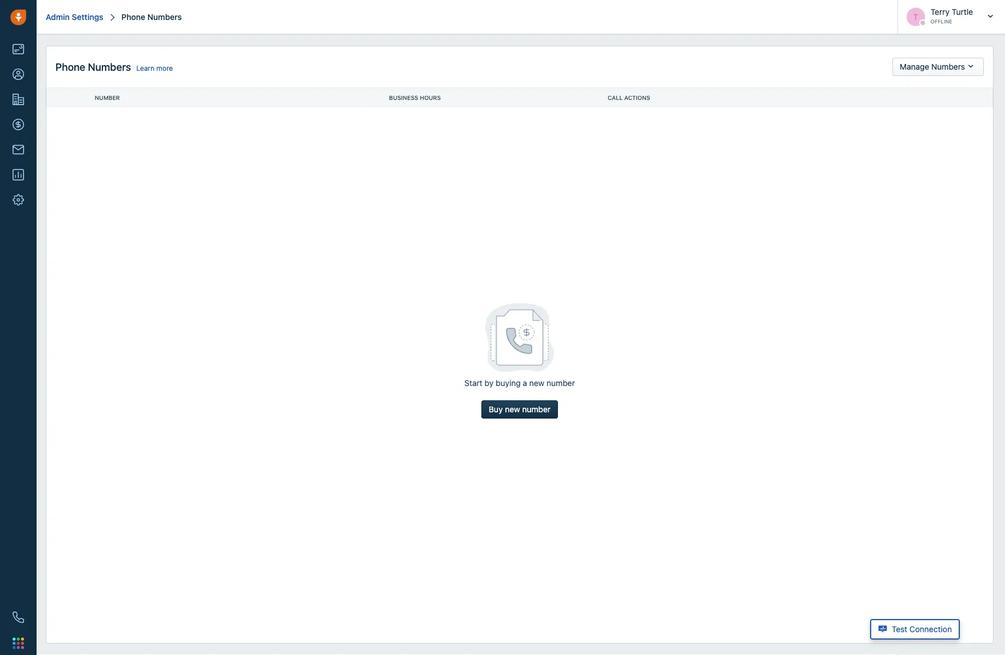 Task type: describe. For each thing, give the bounding box(es) containing it.
phone numbers link
[[119, 12, 182, 21]]

business
[[389, 94, 418, 101]]

more
[[156, 64, 173, 72]]

buy new number button
[[481, 401, 558, 419]]

business hours
[[389, 94, 441, 101]]

number inside button
[[522, 405, 551, 415]]

hours
[[420, 94, 441, 101]]

learn more link
[[136, 64, 173, 72]]

start by buying a new number image
[[485, 304, 554, 372]]

admin settings
[[46, 12, 103, 21]]

actions
[[624, 94, 650, 101]]

numbers for phone numbers
[[147, 12, 182, 21]]

call actions
[[608, 94, 650, 101]]

buy
[[489, 405, 503, 415]]

buying
[[496, 379, 521, 388]]

new inside buy new number button
[[505, 405, 520, 415]]

turtle
[[952, 7, 973, 17]]

terry
[[931, 7, 950, 17]]

manage numbers
[[900, 62, 965, 71]]

start by buying a new number
[[464, 379, 575, 388]]

0 vertical spatial number
[[547, 379, 575, 388]]

phone numbers learn more
[[55, 61, 173, 73]]

connection
[[910, 625, 952, 635]]

phone element
[[7, 607, 30, 629]]

dropdown_arrow image
[[965, 58, 977, 76]]

test connection
[[892, 625, 952, 635]]

offline
[[931, 19, 952, 25]]

start
[[464, 379, 482, 388]]



Task type: locate. For each thing, give the bounding box(es) containing it.
learn
[[136, 64, 155, 72]]

number right the a
[[547, 379, 575, 388]]

0 vertical spatial new
[[529, 379, 545, 388]]

terry turtle offline
[[931, 7, 973, 25]]

new right buy
[[505, 405, 520, 415]]

phone
[[121, 12, 145, 21], [55, 61, 85, 73]]

phone for phone numbers learn more
[[55, 61, 85, 73]]

number
[[547, 379, 575, 388], [522, 405, 551, 415]]

phone numbers
[[121, 12, 182, 21]]

1 horizontal spatial new
[[529, 379, 545, 388]]

numbers right "manage"
[[931, 62, 965, 71]]

1 vertical spatial number
[[522, 405, 551, 415]]

phone down admin settings link
[[55, 61, 85, 73]]

test
[[892, 625, 907, 635]]

admin
[[46, 12, 70, 21]]

freshworks switcher image
[[13, 638, 24, 650]]

phone for phone numbers
[[121, 12, 145, 21]]

numbers
[[147, 12, 182, 21], [88, 61, 131, 73], [931, 62, 965, 71]]

0 horizontal spatial numbers
[[88, 61, 131, 73]]

by
[[485, 379, 494, 388]]

new right the a
[[529, 379, 545, 388]]

new
[[529, 379, 545, 388], [505, 405, 520, 415]]

numbers inside button
[[931, 62, 965, 71]]

a
[[523, 379, 527, 388]]

numbers up number on the left top of the page
[[88, 61, 131, 73]]

t
[[913, 12, 918, 21]]

number
[[95, 94, 120, 101]]

admin settings link
[[46, 12, 103, 21]]

1 vertical spatial phone
[[55, 61, 85, 73]]

0 horizontal spatial new
[[505, 405, 520, 415]]

1 horizontal spatial phone
[[121, 12, 145, 21]]

0 horizontal spatial phone
[[55, 61, 85, 73]]

phone image
[[13, 612, 24, 624]]

call
[[608, 94, 623, 101]]

phone right settings on the top left
[[121, 12, 145, 21]]

1 horizontal spatial numbers
[[147, 12, 182, 21]]

numbers up more
[[147, 12, 182, 21]]

2 horizontal spatial numbers
[[931, 62, 965, 71]]

number down the a
[[522, 405, 551, 415]]

1 vertical spatial new
[[505, 405, 520, 415]]

manage numbers button
[[892, 58, 984, 76]]

numbers for manage numbers
[[931, 62, 965, 71]]

0 vertical spatial phone
[[121, 12, 145, 21]]

manage
[[900, 62, 929, 71]]

buy new number
[[489, 405, 551, 415]]

settings
[[72, 12, 103, 21]]

numbers for phone numbers learn more
[[88, 61, 131, 73]]



Task type: vqa. For each thing, say whether or not it's contained in the screenshot.
the Send button
no



